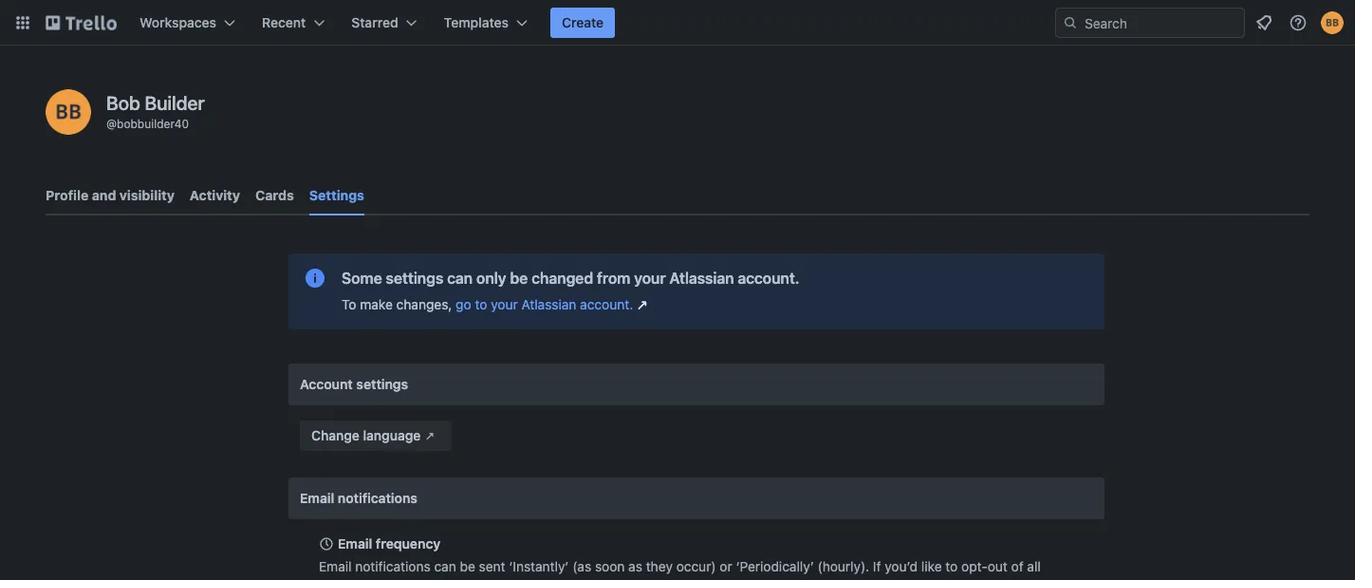 Task type: describe. For each thing, give the bounding box(es) containing it.
visibility
[[120, 188, 175, 203]]

be inside email notifications can be sent 'instantly' (as soon as they occur) or 'periodically' (hourly). if you'd like to opt-out of all notification emails, set the frequency as 'never'.
[[460, 559, 476, 574]]

settings for account
[[356, 376, 408, 392]]

1 vertical spatial account.
[[580, 297, 634, 312]]

changed
[[532, 269, 594, 287]]

emails,
[[391, 578, 434, 580]]

some settings can only be changed from your atlassian account.
[[342, 269, 800, 287]]

templates button
[[433, 8, 539, 38]]

change
[[311, 428, 360, 443]]

sm image
[[421, 426, 440, 445]]

to inside email notifications can be sent 'instantly' (as soon as they occur) or 'periodically' (hourly). if you'd like to opt-out of all notification emails, set the frequency as 'never'.
[[946, 559, 958, 574]]

language
[[363, 428, 421, 443]]

builder
[[145, 91, 205, 113]]

go to your atlassian account. link
[[456, 295, 653, 314]]

can for notifications
[[434, 559, 456, 574]]

'periodically'
[[736, 559, 814, 574]]

profile and visibility link
[[46, 179, 175, 213]]

email for email frequency
[[338, 536, 373, 552]]

activity
[[190, 188, 240, 203]]

create button
[[551, 8, 615, 38]]

0 notifications image
[[1253, 11, 1276, 34]]

create
[[562, 15, 604, 30]]

the
[[460, 578, 480, 580]]

to make changes,
[[342, 297, 456, 312]]

opt-
[[962, 559, 988, 574]]

back to home image
[[46, 8, 117, 38]]

and
[[92, 188, 116, 203]]

'never'.
[[567, 578, 613, 580]]

notification
[[319, 578, 388, 580]]

starred
[[352, 15, 398, 30]]

0 horizontal spatial frequency
[[376, 536, 441, 552]]

set
[[438, 578, 457, 580]]

to
[[342, 297, 357, 312]]

notifications for email notifications can be sent 'instantly' (as soon as they occur) or 'periodically' (hourly). if you'd like to opt-out of all notification emails, set the frequency as 'never'.
[[355, 559, 431, 574]]

if
[[873, 559, 882, 574]]

bob builder (bobbuilder40) image inside primary element
[[1322, 11, 1344, 34]]

0 vertical spatial to
[[475, 297, 487, 312]]

@
[[106, 117, 117, 130]]

all
[[1028, 559, 1041, 574]]

account
[[300, 376, 353, 392]]

templates
[[444, 15, 509, 30]]

settings link
[[309, 179, 365, 216]]

(as
[[573, 559, 592, 574]]

0 vertical spatial your
[[634, 269, 666, 287]]

starred button
[[340, 8, 429, 38]]



Task type: locate. For each thing, give the bounding box(es) containing it.
frequency
[[376, 536, 441, 552], [484, 578, 546, 580]]

1 horizontal spatial frequency
[[484, 578, 546, 580]]

occur)
[[677, 559, 716, 574]]

settings up change language "link"
[[356, 376, 408, 392]]

1 vertical spatial settings
[[356, 376, 408, 392]]

1 vertical spatial be
[[460, 559, 476, 574]]

primary element
[[0, 0, 1356, 46]]

1 vertical spatial email
[[338, 536, 373, 552]]

bobbuilder40
[[117, 117, 189, 130]]

your down only
[[491, 297, 518, 312]]

to
[[475, 297, 487, 312], [946, 559, 958, 574]]

to right like
[[946, 559, 958, 574]]

2 vertical spatial email
[[319, 559, 352, 574]]

email inside email notifications can be sent 'instantly' (as soon as they occur) or 'periodically' (hourly). if you'd like to opt-out of all notification emails, set the frequency as 'never'.
[[319, 559, 352, 574]]

some
[[342, 269, 382, 287]]

changes,
[[397, 297, 452, 312]]

as
[[629, 559, 643, 574], [549, 578, 563, 580]]

go
[[456, 297, 472, 312]]

account.
[[738, 269, 800, 287], [580, 297, 634, 312]]

be up the
[[460, 559, 476, 574]]

bob builder (bobbuilder40) image left @ at the left top
[[46, 89, 91, 135]]

frequency up emails,
[[376, 536, 441, 552]]

change language link
[[300, 421, 451, 451]]

settings
[[309, 188, 365, 203]]

can
[[447, 269, 473, 287], [434, 559, 456, 574]]

profile
[[46, 188, 89, 203]]

1 vertical spatial bob builder (bobbuilder40) image
[[46, 89, 91, 135]]

cards link
[[255, 179, 294, 213]]

1 horizontal spatial to
[[946, 559, 958, 574]]

1 vertical spatial notifications
[[355, 559, 431, 574]]

notifications for email notifications
[[338, 490, 418, 506]]

as left they
[[629, 559, 643, 574]]

email for email notifications can be sent 'instantly' (as soon as they occur) or 'periodically' (hourly). if you'd like to opt-out of all notification emails, set the frequency as 'never'.
[[319, 559, 352, 574]]

atlassian right from
[[670, 269, 734, 287]]

0 vertical spatial bob builder (bobbuilder40) image
[[1322, 11, 1344, 34]]

1 vertical spatial can
[[434, 559, 456, 574]]

0 vertical spatial atlassian
[[670, 269, 734, 287]]

as down 'instantly'
[[549, 578, 563, 580]]

1 vertical spatial to
[[946, 559, 958, 574]]

0 horizontal spatial be
[[460, 559, 476, 574]]

your right from
[[634, 269, 666, 287]]

bob builder (bobbuilder40) image
[[1322, 11, 1344, 34], [46, 89, 91, 135]]

notifications
[[338, 490, 418, 506], [355, 559, 431, 574]]

'instantly'
[[509, 559, 569, 574]]

0 vertical spatial frequency
[[376, 536, 441, 552]]

only
[[477, 269, 507, 287]]

0 horizontal spatial account.
[[580, 297, 634, 312]]

atlassian down the changed
[[522, 297, 577, 312]]

profile and visibility
[[46, 188, 175, 203]]

your
[[634, 269, 666, 287], [491, 297, 518, 312]]

cards
[[255, 188, 294, 203]]

email frequency
[[338, 536, 441, 552]]

be right only
[[510, 269, 528, 287]]

change language
[[311, 428, 421, 443]]

(hourly).
[[818, 559, 870, 574]]

can for settings
[[447, 269, 473, 287]]

settings
[[386, 269, 444, 287], [356, 376, 408, 392]]

bob
[[106, 91, 140, 113]]

0 vertical spatial can
[[447, 269, 473, 287]]

be
[[510, 269, 528, 287], [460, 559, 476, 574]]

email
[[300, 490, 335, 506], [338, 536, 373, 552], [319, 559, 352, 574]]

1 horizontal spatial be
[[510, 269, 528, 287]]

activity link
[[190, 179, 240, 213]]

1 vertical spatial frequency
[[484, 578, 546, 580]]

0 vertical spatial notifications
[[338, 490, 418, 506]]

0 vertical spatial account.
[[738, 269, 800, 287]]

notifications down email frequency
[[355, 559, 431, 574]]

notifications inside email notifications can be sent 'instantly' (as soon as they occur) or 'periodically' (hourly). if you'd like to opt-out of all notification emails, set the frequency as 'never'.
[[355, 559, 431, 574]]

make
[[360, 297, 393, 312]]

from
[[597, 269, 631, 287]]

1 vertical spatial your
[[491, 297, 518, 312]]

0 vertical spatial as
[[629, 559, 643, 574]]

email notifications can be sent 'instantly' (as soon as they occur) or 'periodically' (hourly). if you'd like to opt-out of all notification emails, set the frequency as 'never'.
[[319, 559, 1041, 580]]

1 vertical spatial atlassian
[[522, 297, 577, 312]]

recent
[[262, 15, 306, 30]]

0 horizontal spatial your
[[491, 297, 518, 312]]

bob builder (bobbuilder40) image right the "open information menu" icon
[[1322, 11, 1344, 34]]

notifications up email frequency
[[338, 490, 418, 506]]

sent
[[479, 559, 506, 574]]

can inside email notifications can be sent 'instantly' (as soon as they occur) or 'periodically' (hourly). if you'd like to opt-out of all notification emails, set the frequency as 'never'.
[[434, 559, 456, 574]]

or
[[720, 559, 733, 574]]

1 horizontal spatial as
[[629, 559, 643, 574]]

out
[[988, 559, 1008, 574]]

soon
[[595, 559, 625, 574]]

1 horizontal spatial atlassian
[[670, 269, 734, 287]]

like
[[922, 559, 942, 574]]

0 vertical spatial settings
[[386, 269, 444, 287]]

settings for some
[[386, 269, 444, 287]]

workspaces
[[140, 15, 217, 30]]

0 vertical spatial be
[[510, 269, 528, 287]]

1 horizontal spatial your
[[634, 269, 666, 287]]

email notifications
[[300, 490, 418, 506]]

to right go
[[475, 297, 487, 312]]

search image
[[1063, 15, 1079, 30]]

0 vertical spatial email
[[300, 490, 335, 506]]

Search field
[[1079, 9, 1245, 37]]

of
[[1012, 559, 1024, 574]]

recent button
[[251, 8, 336, 38]]

workspaces button
[[128, 8, 247, 38]]

0 horizontal spatial atlassian
[[522, 297, 577, 312]]

frequency inside email notifications can be sent 'instantly' (as soon as they occur) or 'periodically' (hourly). if you'd like to opt-out of all notification emails, set the frequency as 'never'.
[[484, 578, 546, 580]]

0 horizontal spatial as
[[549, 578, 563, 580]]

email for email notifications
[[300, 490, 335, 506]]

account settings
[[300, 376, 408, 392]]

you'd
[[885, 559, 918, 574]]

1 horizontal spatial bob builder (bobbuilder40) image
[[1322, 11, 1344, 34]]

bob builder @ bobbuilder40
[[106, 91, 205, 130]]

0 horizontal spatial to
[[475, 297, 487, 312]]

go to your atlassian account.
[[456, 297, 634, 312]]

frequency down "sent"
[[484, 578, 546, 580]]

can up go
[[447, 269, 473, 287]]

open information menu image
[[1289, 13, 1308, 32]]

settings up changes,
[[386, 269, 444, 287]]

1 vertical spatial as
[[549, 578, 563, 580]]

can up set
[[434, 559, 456, 574]]

1 horizontal spatial account.
[[738, 269, 800, 287]]

0 horizontal spatial bob builder (bobbuilder40) image
[[46, 89, 91, 135]]

atlassian
[[670, 269, 734, 287], [522, 297, 577, 312]]

they
[[646, 559, 673, 574]]



Task type: vqa. For each thing, say whether or not it's contained in the screenshot.
NOTIFICATIONS related to Email notifications
yes



